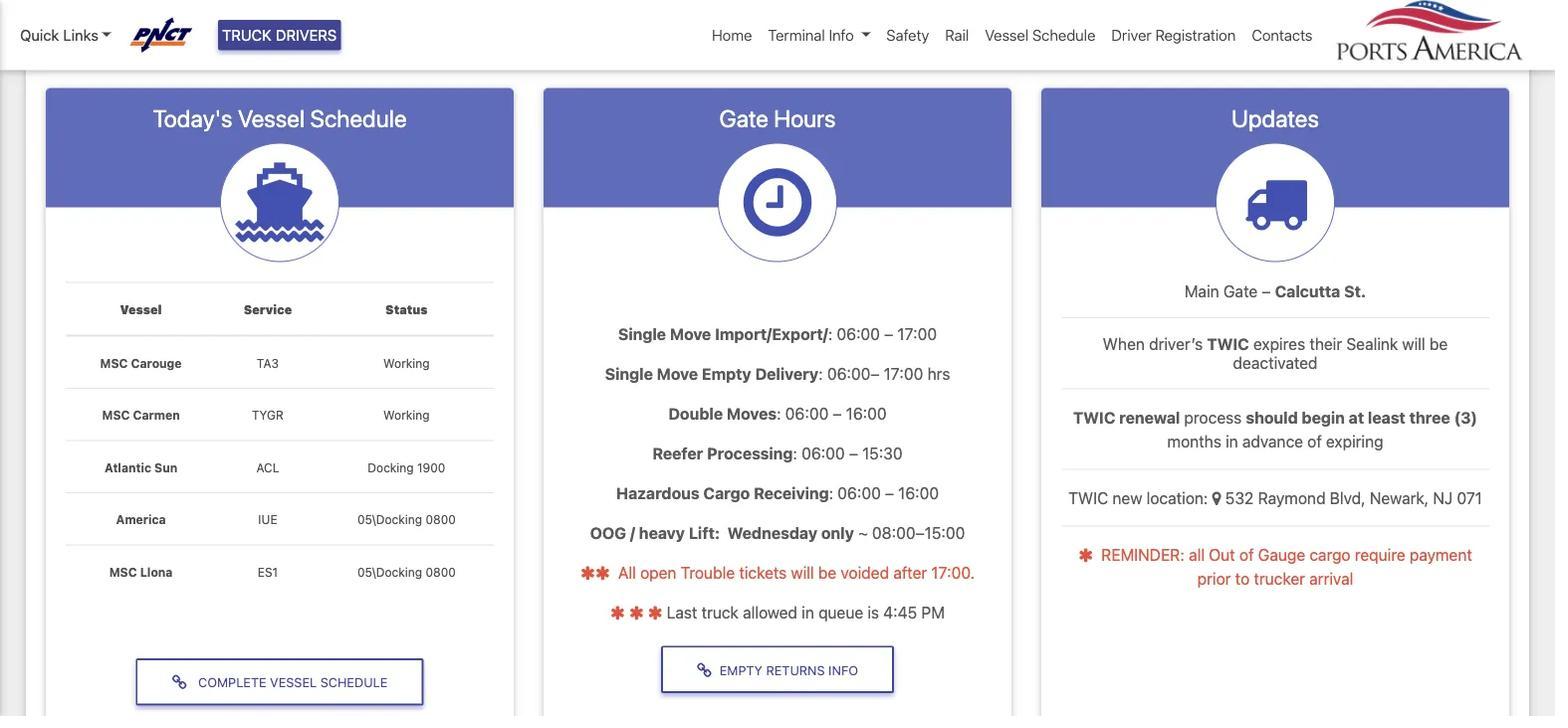 Task type: vqa. For each thing, say whether or not it's contained in the screenshot.
Day
no



Task type: describe. For each thing, give the bounding box(es) containing it.
all
[[618, 564, 636, 583]]

/
[[630, 524, 635, 543]]

begin
[[1302, 408, 1345, 427]]

delivery
[[755, 365, 819, 384]]

complete vessel schedule
[[195, 676, 388, 690]]

of inside reminder: all out of gauge cargo require payment prior to trucker arrival
[[1240, 546, 1254, 564]]

expires
[[1254, 335, 1306, 353]]

will inside expires their sealink will be deactivated
[[1403, 335, 1426, 353]]

schedule inside the vessel schedule 'link'
[[1033, 26, 1096, 44]]

process
[[1184, 408, 1242, 427]]

0 horizontal spatial in
[[802, 604, 814, 623]]

: up only
[[829, 484, 833, 503]]

single move empty delivery : 06:00– 17:00 hrs
[[605, 365, 950, 384]]

acl
[[256, 461, 279, 475]]

: up receiving
[[793, 444, 798, 463]]

newark,
[[1370, 489, 1429, 508]]

contacts link
[[1244, 16, 1321, 54]]

: down single move empty delivery : 06:00– 17:00 hrs
[[777, 405, 781, 423]]

rail link
[[937, 16, 977, 54]]

only
[[821, 524, 854, 543]]

vessel schedule link
[[977, 16, 1104, 54]]

tygr
[[252, 409, 284, 423]]

4:45
[[884, 604, 917, 623]]

vessel right today's
[[238, 104, 305, 132]]

quick
[[20, 26, 59, 44]]

vessel inside 'link'
[[985, 26, 1029, 44]]

today's vessel schedule
[[153, 104, 407, 132]]

quick links link
[[20, 24, 111, 46]]

0 horizontal spatial 16:00
[[846, 405, 887, 423]]

drivers
[[276, 26, 337, 44]]

carouge
[[131, 356, 182, 370]]

gauge
[[1258, 546, 1306, 564]]

reminder:
[[1101, 546, 1185, 564]]

queue
[[819, 604, 864, 623]]

single for single move empty delivery : 06:00– 17:00 hrs
[[605, 365, 653, 384]]

to
[[1235, 569, 1250, 588]]

0 vertical spatial twic
[[1207, 335, 1249, 353]]

after
[[893, 564, 927, 583]]

receiving
[[754, 484, 829, 503]]

driver's
[[1149, 335, 1203, 353]]

schedule for complete vessel schedule
[[320, 676, 388, 690]]

06:00 up "~"
[[838, 484, 881, 503]]

vessel up msc carouge
[[120, 303, 162, 317]]

service
[[244, 303, 292, 317]]

should
[[1246, 408, 1298, 427]]

17:00.
[[931, 564, 975, 583]]

msc carouge
[[100, 356, 182, 370]]

safety
[[887, 26, 929, 44]]

at
[[1349, 408, 1364, 427]]

working for tygr
[[383, 409, 430, 423]]

payment
[[1410, 546, 1473, 564]]

atlantic sun
[[105, 461, 177, 475]]

st.
[[1344, 283, 1366, 301]]

1 vertical spatial empty
[[720, 663, 763, 678]]

double moves : 06:00 – 16:00
[[668, 405, 887, 423]]

all
[[1189, 546, 1205, 564]]

twic renewal process should begin  at least three (3) months in advance of expiring
[[1073, 408, 1478, 451]]

atlantic
[[105, 461, 151, 475]]

06:00–
[[827, 365, 880, 384]]

wednesday
[[728, 524, 818, 543]]

msc carmen
[[102, 409, 180, 423]]

new
[[1113, 489, 1143, 508]]

1 vertical spatial 16:00
[[898, 484, 939, 503]]

0800 for es1
[[426, 566, 456, 580]]

info
[[829, 663, 858, 678]]

reefer
[[653, 444, 703, 463]]

532
[[1226, 489, 1254, 508]]

voided
[[841, 564, 889, 583]]

is
[[868, 604, 879, 623]]

links
[[63, 26, 98, 44]]

twic new location:
[[1069, 489, 1212, 508]]

1 horizontal spatial gate
[[1224, 283, 1258, 301]]

ta3
[[257, 356, 279, 370]]

docking
[[368, 461, 414, 475]]

allowed
[[743, 604, 798, 623]]

today's
[[153, 104, 233, 132]]

require
[[1355, 546, 1406, 564]]

oog / heavy lift:  wednesday only ~ 08:00–15:00
[[590, 524, 965, 543]]

0 vertical spatial empty
[[702, 365, 752, 384]]

be inside expires their sealink will be deactivated
[[1430, 335, 1448, 353]]

link image for empty returns info
[[697, 663, 720, 679]]

nj
[[1433, 489, 1453, 508]]

msc for msc carmen
[[102, 409, 130, 423]]

expiring
[[1326, 432, 1384, 451]]

08:00–15:00
[[872, 524, 965, 543]]

truck
[[702, 604, 739, 623]]

06:00 down delivery
[[785, 405, 829, 423]]

empty returns info link
[[661, 647, 894, 694]]

heavy
[[639, 524, 685, 543]]

docking 1900
[[368, 461, 445, 475]]

trouble
[[681, 564, 735, 583]]

es1
[[258, 566, 278, 580]]

open
[[640, 564, 677, 583]]

returns
[[766, 663, 825, 678]]

main
[[1185, 283, 1220, 301]]

06:00 up receiving
[[802, 444, 845, 463]]

complete vessel schedule link
[[136, 659, 424, 707]]

iue
[[258, 513, 277, 527]]

renewal
[[1119, 408, 1180, 427]]

msc for msc carouge
[[100, 356, 128, 370]]

071
[[1457, 489, 1483, 508]]

driver registration link
[[1104, 16, 1244, 54]]

llona
[[140, 566, 173, 580]]



Task type: locate. For each thing, give the bounding box(es) containing it.
their
[[1310, 335, 1342, 353]]

link image inside complete vessel schedule link
[[172, 676, 195, 692]]

vessel right complete
[[270, 676, 317, 690]]

2 working from the top
[[383, 409, 430, 423]]

be left 'voided'
[[818, 564, 837, 583]]

safety link
[[879, 16, 937, 54]]

of up the to on the bottom right of page
[[1240, 546, 1254, 564]]

0 vertical spatial 05\docking
[[357, 513, 422, 527]]

empty returns info
[[720, 663, 858, 678]]

truck drivers
[[222, 26, 337, 44]]

0 horizontal spatial of
[[1240, 546, 1254, 564]]

working
[[383, 356, 430, 370], [383, 409, 430, 423]]

gate
[[719, 104, 769, 132], [1224, 283, 1258, 301]]

532 raymond blvd, newark, nj 071
[[1226, 489, 1483, 508]]

0 horizontal spatial will
[[791, 564, 814, 583]]

msc left llona
[[109, 566, 137, 580]]

hazardous
[[616, 484, 700, 503]]

pm
[[922, 604, 945, 623]]

06:00 up the 06:00–
[[837, 325, 880, 344]]

17:00 left hrs
[[884, 365, 923, 384]]

17:00 up hrs
[[898, 325, 937, 344]]

1 vertical spatial be
[[818, 564, 837, 583]]

1 vertical spatial in
[[802, 604, 814, 623]]

of down begin
[[1308, 432, 1322, 451]]

link image
[[697, 663, 720, 679], [172, 676, 195, 692]]

of
[[1308, 432, 1322, 451], [1240, 546, 1254, 564]]

0 vertical spatial 0800
[[426, 513, 456, 527]]

twic left new
[[1069, 489, 1109, 508]]

oog
[[590, 524, 626, 543]]

expires their sealink will be deactivated
[[1233, 335, 1448, 373]]

will right the sealink
[[1403, 335, 1426, 353]]

be
[[1430, 335, 1448, 353], [818, 564, 837, 583]]

move for empty
[[657, 365, 698, 384]]

1 vertical spatial working
[[383, 409, 430, 423]]

msc llona
[[109, 566, 173, 580]]

last truck allowed in queue is 4:45 pm
[[667, 604, 945, 623]]

16:00 up the 08:00–15:00
[[898, 484, 939, 503]]

2 vertical spatial twic
[[1069, 489, 1109, 508]]

contacts
[[1252, 26, 1313, 44]]

registration
[[1156, 26, 1236, 44]]

deactivated
[[1233, 354, 1318, 373]]

import/export/
[[715, 325, 828, 344]]

gate right main
[[1224, 283, 1258, 301]]

17:00
[[898, 325, 937, 344], [884, 365, 923, 384]]

1 vertical spatial twic
[[1073, 408, 1116, 427]]

cargo
[[704, 484, 750, 503]]

single for single move import/export/ : 06:00 – 17:00
[[618, 325, 666, 344]]

msc left carmen
[[102, 409, 130, 423]]

when
[[1103, 335, 1145, 353]]

0 vertical spatial 17:00
[[898, 325, 937, 344]]

schedule inside complete vessel schedule link
[[320, 676, 388, 690]]

hrs
[[928, 365, 950, 384]]

working for ta3
[[383, 356, 430, 370]]

2 05\docking from the top
[[357, 566, 422, 580]]

1 working from the top
[[383, 356, 430, 370]]

1 horizontal spatial in
[[1226, 432, 1238, 451]]

twic left 'renewal'
[[1073, 408, 1116, 427]]

in left queue
[[802, 604, 814, 623]]

blvd,
[[1330, 489, 1366, 508]]

processing
[[707, 444, 793, 463]]

:
[[828, 325, 833, 344], [819, 365, 823, 384], [777, 405, 781, 423], [793, 444, 798, 463], [829, 484, 833, 503]]

twic inside twic renewal process should begin  at least three (3) months in advance of expiring
[[1073, 408, 1116, 427]]

1 vertical spatial schedule
[[310, 104, 407, 132]]

truck drivers link
[[218, 20, 341, 50]]

05\docking for es1
[[357, 566, 422, 580]]

raymond
[[1258, 489, 1326, 508]]

home
[[712, 26, 752, 44]]

advance
[[1243, 432, 1303, 451]]

0 vertical spatial move
[[670, 325, 711, 344]]

0 vertical spatial will
[[1403, 335, 1426, 353]]

0 vertical spatial be
[[1430, 335, 1448, 353]]

gate left hours
[[719, 104, 769, 132]]

0 vertical spatial 05\docking 0800
[[357, 513, 456, 527]]

msc for msc llona
[[109, 566, 137, 580]]

0 vertical spatial of
[[1308, 432, 1322, 451]]

rail
[[945, 26, 969, 44]]

arrival
[[1310, 569, 1354, 588]]

sealink
[[1347, 335, 1398, 353]]

quick links
[[20, 26, 98, 44]]

main gate – calcutta st.
[[1185, 283, 1366, 301]]

truck
[[222, 26, 272, 44]]

gate hours
[[719, 104, 836, 132]]

working down status
[[383, 356, 430, 370]]

05\docking 0800 for iue
[[357, 513, 456, 527]]

driver registration
[[1112, 26, 1236, 44]]

2 05\docking 0800 from the top
[[357, 566, 456, 580]]

in down the process
[[1226, 432, 1238, 451]]

1 vertical spatial will
[[791, 564, 814, 583]]

double
[[668, 405, 723, 423]]

empty left returns
[[720, 663, 763, 678]]

out
[[1209, 546, 1236, 564]]

vessel schedule
[[985, 26, 1096, 44]]

05\docking
[[357, 513, 422, 527], [357, 566, 422, 580]]

schedule for today's vessel schedule
[[310, 104, 407, 132]]

link image inside 'empty returns info' link
[[697, 663, 720, 679]]

home link
[[704, 16, 760, 54]]

trucker
[[1254, 569, 1305, 588]]

1 05\docking from the top
[[357, 513, 422, 527]]

1 vertical spatial of
[[1240, 546, 1254, 564]]

msc left carouge
[[100, 356, 128, 370]]

0 vertical spatial msc
[[100, 356, 128, 370]]

1 horizontal spatial of
[[1308, 432, 1322, 451]]

2 0800 from the top
[[426, 566, 456, 580]]

vessel right the 'rail' link
[[985, 26, 1029, 44]]

when driver's twic
[[1103, 335, 1249, 353]]

status
[[385, 303, 428, 317]]

1 vertical spatial msc
[[102, 409, 130, 423]]

0800 for iue
[[426, 513, 456, 527]]

twic for new
[[1069, 489, 1109, 508]]

05\docking 0800 for es1
[[357, 566, 456, 580]]

prior
[[1198, 569, 1231, 588]]

moves
[[727, 405, 777, 423]]

0 horizontal spatial be
[[818, 564, 837, 583]]

link image for complete vessel schedule
[[172, 676, 195, 692]]

move
[[670, 325, 711, 344], [657, 365, 698, 384]]

1 vertical spatial 05\docking
[[357, 566, 422, 580]]

(3)
[[1454, 408, 1478, 427]]

of inside twic renewal process should begin  at least three (3) months in advance of expiring
[[1308, 432, 1322, 451]]

be right the sealink
[[1430, 335, 1448, 353]]

0 vertical spatial single
[[618, 325, 666, 344]]

0 vertical spatial working
[[383, 356, 430, 370]]

16:00
[[846, 405, 887, 423], [898, 484, 939, 503]]

hours
[[774, 104, 836, 132]]

1 horizontal spatial will
[[1403, 335, 1426, 353]]

0 vertical spatial gate
[[719, 104, 769, 132]]

2 vertical spatial schedule
[[320, 676, 388, 690]]

working up the docking 1900
[[383, 409, 430, 423]]

link image left complete
[[172, 676, 195, 692]]

1 horizontal spatial 16:00
[[898, 484, 939, 503]]

17:00 for –
[[898, 325, 937, 344]]

carmen
[[133, 409, 180, 423]]

1 0800 from the top
[[426, 513, 456, 527]]

0 vertical spatial in
[[1226, 432, 1238, 451]]

1 vertical spatial 17:00
[[884, 365, 923, 384]]

move for import/export/
[[670, 325, 711, 344]]

single
[[618, 325, 666, 344], [605, 365, 653, 384]]

empty up moves
[[702, 365, 752, 384]]

1 vertical spatial 0800
[[426, 566, 456, 580]]

1 vertical spatial move
[[657, 365, 698, 384]]

driver
[[1112, 26, 1152, 44]]

17:00 for 06:00–
[[884, 365, 923, 384]]

twic up deactivated
[[1207, 335, 1249, 353]]

in inside twic renewal process should begin  at least three (3) months in advance of expiring
[[1226, 432, 1238, 451]]

1 horizontal spatial be
[[1430, 335, 1448, 353]]

05\docking for iue
[[357, 513, 422, 527]]

1 vertical spatial single
[[605, 365, 653, 384]]

last
[[667, 604, 697, 623]]

all open trouble tickets will be voided after 17:00.
[[614, 564, 975, 583]]

0 horizontal spatial gate
[[719, 104, 769, 132]]

schedule
[[1033, 26, 1096, 44], [310, 104, 407, 132], [320, 676, 388, 690]]

0800
[[426, 513, 456, 527], [426, 566, 456, 580]]

0 horizontal spatial link image
[[172, 676, 195, 692]]

1 horizontal spatial link image
[[697, 663, 720, 679]]

reminder: all out of gauge cargo require payment prior to trucker arrival
[[1101, 546, 1473, 588]]

~
[[858, 524, 868, 543]]

twic for renewal
[[1073, 408, 1116, 427]]

cargo
[[1310, 546, 1351, 564]]

three
[[1410, 408, 1451, 427]]

2 vertical spatial msc
[[109, 566, 137, 580]]

: up the 06:00–
[[828, 325, 833, 344]]

sun
[[154, 461, 177, 475]]

16:00 down the 06:00–
[[846, 405, 887, 423]]

will right tickets
[[791, 564, 814, 583]]

0 vertical spatial schedule
[[1033, 26, 1096, 44]]

link image down truck at bottom
[[697, 663, 720, 679]]

1 vertical spatial gate
[[1224, 283, 1258, 301]]

1 vertical spatial 05\docking 0800
[[357, 566, 456, 580]]

0 vertical spatial 16:00
[[846, 405, 887, 423]]

in
[[1226, 432, 1238, 451], [802, 604, 814, 623]]

1 05\docking 0800 from the top
[[357, 513, 456, 527]]

hazardous cargo receiving :  06:00 – 16:00
[[616, 484, 939, 503]]

: left the 06:00–
[[819, 365, 823, 384]]



